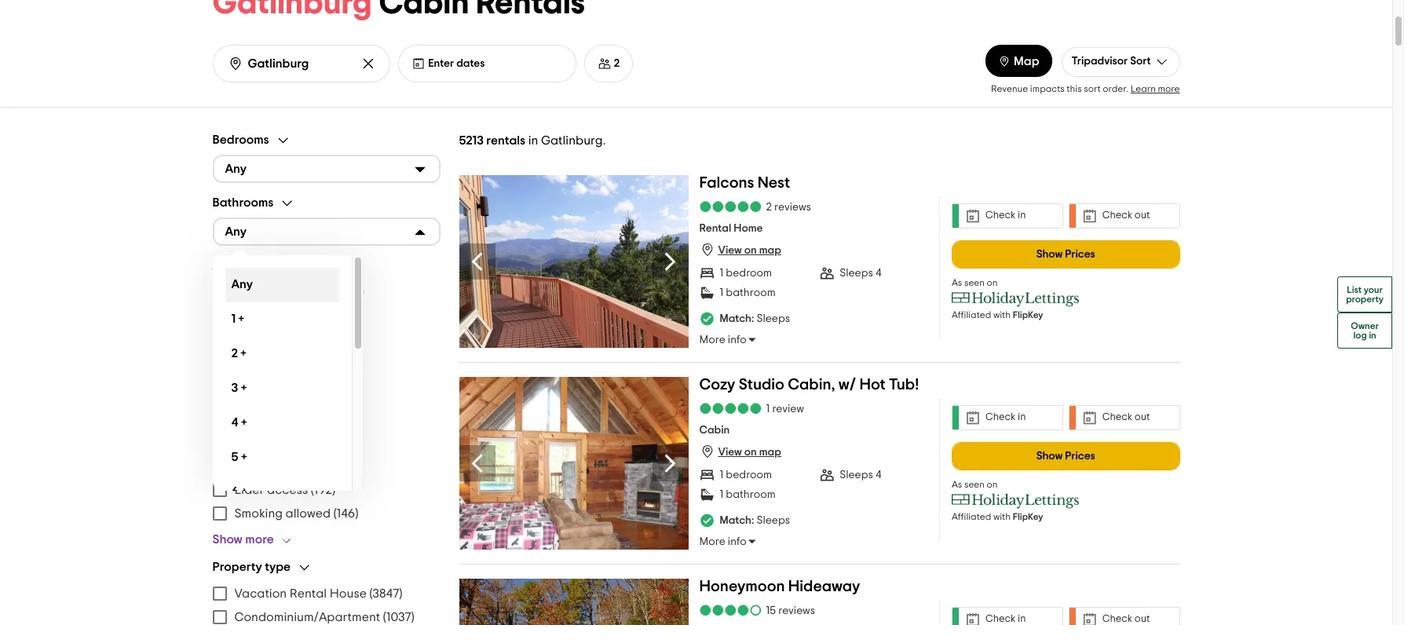 Task type: vqa. For each thing, say whether or not it's contained in the screenshot.
map for Studio
yes



Task type: locate. For each thing, give the bounding box(es) containing it.
dates
[[456, 58, 485, 69]]

1 out from the top
[[1135, 210, 1150, 221]]

tub!
[[889, 377, 919, 392]]

2 more from the top
[[699, 536, 725, 547]]

1 vertical spatial more
[[245, 533, 274, 545]]

bathroom for studio
[[726, 489, 776, 500]]

learn
[[1131, 84, 1156, 93]]

1 bathroom for studio
[[720, 489, 776, 500]]

check out
[[1102, 210, 1150, 221], [1102, 412, 1150, 423], [1102, 614, 1150, 624]]

show prices button for cozy studio cabin, w/ hot tub!
[[952, 442, 1180, 470]]

check
[[986, 210, 1016, 221], [1102, 210, 1132, 221], [986, 412, 1016, 423], [1102, 412, 1132, 423], [986, 614, 1016, 624], [1102, 614, 1132, 624]]

owner
[[1351, 321, 1379, 331]]

1 vertical spatial more info
[[699, 536, 747, 547]]

1 vertical spatial as seen on
[[952, 479, 998, 489]]

0 vertical spatial info
[[728, 335, 747, 346]]

0 vertical spatial more
[[699, 335, 725, 346]]

property type
[[212, 561, 291, 573]]

rental left home
[[699, 223, 731, 234]]

pet
[[234, 460, 253, 472]]

2 vertical spatial menu
[[212, 582, 440, 625]]

0 vertical spatial holidaylettings.com logo image
[[952, 291, 1080, 307]]

sleeps 4 for falcons nest
[[840, 268, 881, 279]]

0 horizontal spatial rental
[[290, 587, 327, 600]]

4 +
[[231, 416, 247, 429]]

1 view on map from the top
[[718, 245, 781, 256]]

2 match: from the top
[[720, 515, 754, 526]]

(932)
[[302, 460, 329, 472]]

0 vertical spatial match:
[[720, 313, 754, 324]]

1 horizontal spatial 2
[[614, 58, 620, 69]]

1 vertical spatial menu
[[212, 431, 440, 525]]

conditioning
[[253, 285, 328, 298]]

2 show prices button from the top
[[952, 442, 1180, 470]]

view on map button for falcons
[[699, 242, 781, 258]]

any down "amenities"
[[231, 278, 253, 291]]

flipkey for cozy studio cabin, w/ hot tub!
[[1013, 512, 1043, 521]]

0 vertical spatial prices
[[1065, 249, 1095, 260]]

any button
[[212, 154, 440, 183], [212, 217, 440, 245]]

1 vertical spatial seen
[[964, 479, 985, 489]]

1 vertical spatial match: sleeps
[[720, 515, 790, 526]]

1 vertical spatial show prices
[[1036, 450, 1095, 461]]

info up honeymoon
[[728, 536, 747, 547]]

0 vertical spatial reviews
[[774, 201, 811, 212]]

sleeps 4 for cozy studio cabin, w/ hot tub!
[[840, 470, 881, 481]]

0 vertical spatial as
[[952, 278, 962, 287]]

+ right 5 on the left of the page
[[241, 451, 247, 463]]

1 vertical spatial rental
[[290, 587, 327, 600]]

0 vertical spatial 1 bathroom
[[720, 287, 776, 298]]

2 info from the top
[[728, 536, 747, 547]]

suitability
[[212, 410, 269, 423]]

2 inside popup button
[[614, 58, 620, 69]]

more info up cozy
[[699, 335, 747, 346]]

match: up honeymoon
[[720, 515, 754, 526]]

match:
[[720, 313, 754, 324], [720, 515, 754, 526]]

more up honeymoon
[[699, 536, 725, 547]]

rental inside menu
[[290, 587, 327, 600]]

more
[[1158, 84, 1180, 93], [245, 533, 274, 545]]

2 out from the top
[[1135, 412, 1150, 423]]

2 bedroom from the top
[[726, 470, 772, 481]]

(3847)
[[369, 587, 402, 600]]

1 check out from the top
[[1102, 210, 1150, 221]]

1 vertical spatial check in
[[986, 412, 1026, 423]]

+ up 3 +
[[241, 347, 247, 360]]

map down the 1 review
[[759, 447, 781, 458]]

show more button
[[212, 531, 299, 547]]

more info
[[699, 335, 747, 346], [699, 536, 747, 547]]

0 vertical spatial map
[[759, 245, 781, 256]]

0 vertical spatial check in
[[986, 210, 1026, 221]]

0 vertical spatial 4
[[876, 268, 881, 279]]

more for falcons nest
[[699, 335, 725, 346]]

1 vertical spatial bathroom
[[726, 489, 776, 500]]

3 group from the top
[[212, 258, 440, 396]]

view on map for studio
[[718, 447, 781, 458]]

1 vertical spatial view on map
[[718, 447, 781, 458]]

0 vertical spatial view on map button
[[699, 242, 781, 258]]

0 vertical spatial affiliated
[[952, 310, 991, 319]]

2 with from the top
[[993, 512, 1011, 521]]

affiliated for falcons nest
[[952, 310, 991, 319]]

menu containing pet friendly (932)
[[212, 431, 440, 525]]

view on map down home
[[718, 245, 781, 256]]

1 map from the top
[[759, 245, 781, 256]]

1 menu from the top
[[212, 280, 440, 374]]

2 inside list box
[[231, 347, 238, 360]]

1 vertical spatial view on map button
[[699, 444, 781, 460]]

holidaylettings.com logo image for cozy studio cabin, w/ hot tub!
[[952, 493, 1080, 509]]

0 vertical spatial more
[[1158, 84, 1180, 93]]

5 +
[[231, 451, 247, 463]]

affiliated with flipkey
[[952, 310, 1043, 319], [952, 512, 1043, 521]]

2 vertical spatial 4
[[876, 470, 881, 481]]

1 bathroom from the top
[[726, 287, 776, 298]]

menu containing air conditioning (4926)
[[212, 280, 440, 374]]

check out for falcons nest
[[1102, 210, 1150, 221]]

cozy studio cabin, w/ hot tub!, vacation rental in gatlinburg image
[[459, 377, 688, 549]]

0 vertical spatial seen
[[964, 278, 985, 287]]

0 vertical spatial view
[[718, 245, 742, 256]]

1 affiliated from the top
[[952, 310, 991, 319]]

0 vertical spatial 2
[[614, 58, 620, 69]]

1 flipkey from the top
[[1013, 310, 1043, 319]]

2 check in from the top
[[986, 412, 1026, 423]]

show prices
[[1036, 249, 1095, 260], [1036, 450, 1095, 461]]

info for falcons
[[728, 335, 747, 346]]

menu containing vacation rental house (3847)
[[212, 582, 440, 625]]

affiliated
[[952, 310, 991, 319], [952, 512, 991, 521]]

+ up 5 +
[[241, 416, 247, 429]]

any down bedrooms
[[225, 163, 247, 175]]

1 show prices button from the top
[[952, 240, 1180, 268]]

2 show prices from the top
[[1036, 450, 1095, 461]]

2 vertical spatial any
[[231, 278, 253, 291]]

2 horizontal spatial 2
[[766, 201, 772, 212]]

1 match: from the top
[[720, 313, 754, 324]]

any down bathrooms
[[225, 225, 247, 238]]

more info for cozy
[[699, 536, 747, 547]]

access
[[267, 483, 308, 496]]

your
[[1364, 285, 1383, 294]]

group containing property type
[[212, 560, 440, 625]]

1 vertical spatial flipkey
[[1013, 512, 1043, 521]]

2 match: sleeps from the top
[[720, 515, 790, 526]]

1 as from the top
[[952, 278, 962, 287]]

any inside list box
[[231, 278, 253, 291]]

show inside dropdown button
[[212, 533, 243, 545]]

2 1 bathroom from the top
[[720, 489, 776, 500]]

check in
[[986, 210, 1026, 221], [986, 412, 1026, 423], [986, 614, 1026, 624]]

reviews down nest
[[774, 201, 811, 212]]

0 vertical spatial any
[[225, 163, 247, 175]]

1 bedroom from the top
[[726, 268, 772, 279]]

list box
[[212, 255, 363, 509]]

list your property
[[1346, 285, 1384, 304]]

2 affiliated from the top
[[952, 512, 991, 521]]

1 sleeps 4 from the top
[[840, 268, 881, 279]]

hideaway
[[788, 578, 860, 594]]

1 vertical spatial 1 bathroom
[[720, 489, 776, 500]]

2 as seen on from the top
[[952, 479, 998, 489]]

holidaylettings.com logo image for falcons nest
[[952, 291, 1080, 307]]

0 vertical spatial any button
[[212, 154, 440, 183]]

bedroom down home
[[726, 268, 772, 279]]

flipkey
[[1013, 310, 1043, 319], [1013, 512, 1043, 521]]

bedroom down cabin
[[726, 470, 772, 481]]

0 vertical spatial view on map
[[718, 245, 781, 256]]

check in for cozy studio cabin, w/ hot tub!
[[986, 412, 1026, 423]]

2 flipkey from the top
[[1013, 512, 1043, 521]]

as seen on for cozy studio cabin, w/ hot tub!
[[952, 479, 998, 489]]

0 vertical spatial menu
[[212, 280, 440, 374]]

1 vertical spatial with
[[993, 512, 1011, 521]]

bathroom down cabin
[[726, 489, 776, 500]]

group containing amenities
[[212, 258, 440, 396]]

enter
[[428, 58, 454, 69]]

1 vertical spatial match:
[[720, 515, 754, 526]]

0 vertical spatial sleeps 4
[[840, 268, 881, 279]]

with for falcons nest
[[993, 310, 1011, 319]]

1 view from the top
[[718, 245, 742, 256]]

0 vertical spatial show prices
[[1036, 249, 1095, 260]]

2 vertical spatial check in
[[986, 614, 1026, 624]]

2 group from the top
[[212, 195, 440, 509]]

info for cozy
[[728, 536, 747, 547]]

2 sleeps 4 from the top
[[840, 470, 881, 481]]

1 bedroom down home
[[720, 268, 772, 279]]

3 menu from the top
[[212, 582, 440, 625]]

match: sleeps up honeymoon
[[720, 515, 790, 526]]

2 prices from the top
[[1065, 450, 1095, 461]]

1 more from the top
[[699, 335, 725, 346]]

4 inside list box
[[231, 416, 238, 429]]

1 vertical spatial view
[[718, 447, 742, 458]]

view down rental home
[[718, 245, 742, 256]]

view down cabin
[[718, 447, 742, 458]]

1 vertical spatial check out
[[1102, 412, 1150, 423]]

2
[[614, 58, 620, 69], [766, 201, 772, 212], [231, 347, 238, 360]]

more down smoking
[[245, 533, 274, 545]]

1 vertical spatial 4
[[231, 416, 238, 429]]

1 as seen on from the top
[[952, 278, 998, 287]]

1 more info from the top
[[699, 335, 747, 346]]

1 vertical spatial holidaylettings.com logo image
[[952, 493, 1080, 509]]

more up cozy
[[699, 335, 725, 346]]

match: sleeps
[[720, 313, 790, 324], [720, 515, 790, 526]]

2 1 bedroom from the top
[[720, 470, 772, 481]]

0 vertical spatial bedroom
[[726, 268, 772, 279]]

pet friendly (932)
[[234, 460, 329, 472]]

2 holidaylettings.com logo image from the top
[[952, 493, 1080, 509]]

2 vertical spatial out
[[1135, 614, 1150, 624]]

1 vertical spatial map
[[759, 447, 781, 458]]

with
[[993, 310, 1011, 319], [993, 512, 1011, 521]]

as for falcons nest
[[952, 278, 962, 287]]

1 bathroom down home
[[720, 287, 776, 298]]

1 bathroom for nest
[[720, 287, 776, 298]]

flipkey for falcons nest
[[1013, 310, 1043, 319]]

4 for falcons nest
[[876, 268, 881, 279]]

bedroom for nest
[[726, 268, 772, 279]]

rental up condominium/apartment
[[290, 587, 327, 600]]

bathroom down home
[[726, 287, 776, 298]]

map
[[759, 245, 781, 256], [759, 447, 781, 458]]

out for falcons nest
[[1135, 210, 1150, 221]]

sleeps 4
[[840, 268, 881, 279], [840, 470, 881, 481]]

+ down the air
[[238, 313, 244, 325]]

1 vertical spatial 2
[[766, 201, 772, 212]]

2 more info from the top
[[699, 536, 747, 547]]

0 vertical spatial bathroom
[[726, 287, 776, 298]]

1 vertical spatial more
[[699, 536, 725, 547]]

vacation rental house (3847)
[[234, 587, 402, 600]]

(192)
[[311, 483, 335, 496]]

1 vertical spatial out
[[1135, 412, 1150, 423]]

menu
[[212, 280, 440, 374], [212, 431, 440, 525], [212, 582, 440, 625]]

1 group from the top
[[212, 132, 440, 183]]

affiliated for cozy studio cabin, w/ hot tub!
[[952, 512, 991, 521]]

0 vertical spatial show prices button
[[952, 240, 1180, 268]]

match: up cozy
[[720, 313, 754, 324]]

0 vertical spatial out
[[1135, 210, 1150, 221]]

0 vertical spatial rental
[[699, 223, 731, 234]]

elder access (192)
[[234, 483, 335, 496]]

falcons nest link
[[699, 175, 790, 197]]

0 vertical spatial 1 bedroom
[[720, 268, 772, 279]]

1 vertical spatial any button
[[212, 217, 440, 245]]

out for cozy studio cabin, w/ hot tub!
[[1135, 412, 1150, 423]]

0 vertical spatial more info
[[699, 335, 747, 346]]

sleeps
[[840, 268, 873, 279], [757, 313, 790, 324], [840, 470, 873, 481], [757, 515, 790, 526]]

show prices button for falcons nest
[[952, 240, 1180, 268]]

2 check out from the top
[[1102, 412, 1150, 423]]

1 show prices from the top
[[1036, 249, 1095, 260]]

0 vertical spatial match: sleeps
[[720, 313, 790, 324]]

1 vertical spatial sleeps 4
[[840, 470, 881, 481]]

2 menu from the top
[[212, 431, 440, 525]]

1 any button from the top
[[212, 154, 440, 183]]

2 view from the top
[[718, 447, 742, 458]]

1 vertical spatial affiliated
[[952, 512, 991, 521]]

cozy studio cabin, w/ hot tub!
[[699, 377, 919, 392]]

0 vertical spatial as seen on
[[952, 278, 998, 287]]

1 1 bathroom from the top
[[720, 287, 776, 298]]

(4926)
[[330, 285, 364, 298]]

view on map button down home
[[699, 242, 781, 258]]

tripadvisor
[[1072, 56, 1128, 67]]

sort
[[1130, 56, 1151, 67]]

condominium/apartment (1037)
[[234, 611, 414, 623]]

2 vertical spatial 2
[[231, 347, 238, 360]]

+
[[238, 313, 244, 325], [241, 347, 247, 360], [241, 382, 247, 394], [241, 416, 247, 429], [241, 451, 247, 463], [241, 485, 247, 498]]

1 vertical spatial as
[[952, 479, 962, 489]]

match: sleeps up studio
[[720, 313, 790, 324]]

1 info from the top
[[728, 335, 747, 346]]

2 bathroom from the top
[[726, 489, 776, 500]]

hot
[[859, 377, 885, 392]]

3 check in from the top
[[986, 614, 1026, 624]]

1 prices from the top
[[1065, 249, 1095, 260]]

view for cozy
[[718, 447, 742, 458]]

1 vertical spatial show prices button
[[952, 442, 1180, 470]]

map down home
[[759, 245, 781, 256]]

review
[[772, 403, 804, 414]]

1 vertical spatial affiliated with flipkey
[[952, 512, 1043, 521]]

seen for cozy studio cabin, w/ hot tub!
[[964, 479, 985, 489]]

1 holidaylettings.com logo image from the top
[[952, 291, 1080, 307]]

0 vertical spatial flipkey
[[1013, 310, 1043, 319]]

more right the learn on the right of the page
[[1158, 84, 1180, 93]]

match: sleeps for studio
[[720, 515, 790, 526]]

prices
[[1065, 249, 1095, 260], [1065, 450, 1095, 461]]

2 map from the top
[[759, 447, 781, 458]]

1 match: sleeps from the top
[[720, 313, 790, 324]]

reviews right 15
[[778, 605, 815, 616]]

1 vertical spatial bedroom
[[726, 470, 772, 481]]

list box containing any
[[212, 255, 363, 509]]

honeymoon
[[699, 578, 785, 594]]

view on map button down cabin
[[699, 444, 781, 460]]

0 vertical spatial affiliated with flipkey
[[952, 310, 1043, 319]]

0 vertical spatial check out
[[1102, 210, 1150, 221]]

2 affiliated with flipkey from the top
[[952, 512, 1043, 521]]

2 as from the top
[[952, 479, 962, 489]]

more info up honeymoon
[[699, 536, 747, 547]]

1 1 bedroom from the top
[[720, 268, 772, 279]]

internet
[[234, 309, 279, 322]]

+ right 6
[[241, 485, 247, 498]]

1 check in from the top
[[986, 210, 1026, 221]]

1 with from the top
[[993, 310, 1011, 319]]

rental
[[699, 223, 731, 234], [290, 587, 327, 600]]

2 view on map from the top
[[718, 447, 781, 458]]

1 bedroom down cabin
[[720, 470, 772, 481]]

1 bathroom down cabin
[[720, 489, 776, 500]]

allowed
[[286, 507, 331, 520]]

4 group from the top
[[212, 409, 440, 547]]

0 horizontal spatial more
[[245, 533, 274, 545]]

more
[[699, 335, 725, 346], [699, 536, 725, 547]]

2 any button from the top
[[212, 217, 440, 245]]

2 seen from the top
[[964, 479, 985, 489]]

info up cozy
[[728, 335, 747, 346]]

2 vertical spatial check out
[[1102, 614, 1150, 624]]

3 out from the top
[[1135, 614, 1150, 624]]

view
[[718, 245, 742, 256], [718, 447, 742, 458]]

3
[[231, 382, 238, 394]]

1 vertical spatial info
[[728, 536, 747, 547]]

0 vertical spatial with
[[993, 310, 1011, 319]]

seen
[[964, 278, 985, 287], [964, 479, 985, 489]]

as
[[952, 278, 962, 287], [952, 479, 962, 489]]

revenue
[[991, 84, 1028, 93]]

1 vertical spatial reviews
[[778, 605, 815, 616]]

1 vertical spatial 1 bedroom
[[720, 470, 772, 481]]

+ right '3'
[[241, 382, 247, 394]]

view on map button
[[699, 242, 781, 258], [699, 444, 781, 460]]

bathroom
[[726, 287, 776, 298], [726, 489, 776, 500]]

honeymoon hideaway
[[699, 578, 860, 594]]

5 group from the top
[[212, 560, 440, 625]]

+ for 1 +
[[238, 313, 244, 325]]

view on map down cabin
[[718, 447, 781, 458]]

w/
[[839, 377, 856, 392]]

wifi
[[297, 309, 318, 322]]

2 view on map button from the top
[[699, 444, 781, 460]]

group
[[212, 132, 440, 183], [212, 195, 440, 509], [212, 258, 440, 396], [212, 409, 440, 547], [212, 560, 440, 625]]

rentals
[[486, 134, 526, 146]]

honeymoon hideaway, vacation rental in gatlinburg image
[[459, 578, 688, 625]]

1 seen from the top
[[964, 278, 985, 287]]

1 affiliated with flipkey from the top
[[952, 310, 1043, 319]]

0 horizontal spatial 2
[[231, 347, 238, 360]]

5213
[[459, 134, 484, 146]]

holidaylettings.com logo image
[[952, 291, 1080, 307], [952, 493, 1080, 509]]

1 vertical spatial prices
[[1065, 450, 1095, 461]]

+ for 4 +
[[241, 416, 247, 429]]

reviews
[[774, 201, 811, 212], [778, 605, 815, 616]]

reviews for 2 reviews
[[774, 201, 811, 212]]

all
[[245, 382, 259, 395]]

1 view on map button from the top
[[699, 242, 781, 258]]



Task type: describe. For each thing, give the bounding box(es) containing it.
search image
[[227, 56, 243, 71]]

smoking allowed (146)
[[234, 507, 358, 520]]

gatlinburg.
[[541, 134, 606, 146]]

group containing bathrooms
[[212, 195, 440, 509]]

studio
[[739, 377, 784, 392]]

show prices for cozy studio cabin, w/ hot tub!
[[1036, 450, 1095, 461]]

or
[[282, 309, 294, 322]]

prices for falcons nest
[[1065, 249, 1095, 260]]

falcons nest
[[699, 175, 790, 190]]

affiliated with flipkey for falcons nest
[[952, 310, 1043, 319]]

nest
[[758, 175, 790, 190]]

air
[[234, 285, 250, 298]]

smoking
[[234, 507, 283, 520]]

list
[[1347, 285, 1362, 294]]

affiliated with flipkey for cozy studio cabin, w/ hot tub!
[[952, 512, 1043, 521]]

order.
[[1103, 84, 1129, 93]]

map for nest
[[759, 245, 781, 256]]

group containing bedrooms
[[212, 132, 440, 183]]

+ for 6 +
[[241, 485, 247, 498]]

list box inside group
[[212, 255, 363, 509]]

menu for suitability
[[212, 431, 440, 525]]

bathroom for nest
[[726, 287, 776, 298]]

+ for 3 +
[[241, 382, 247, 394]]

5
[[231, 451, 238, 463]]

as seen on for falcons nest
[[952, 278, 998, 287]]

show all
[[212, 382, 259, 395]]

view for falcons
[[718, 245, 742, 256]]

2 +
[[231, 347, 247, 360]]

as for cozy studio cabin, w/ hot tub!
[[952, 479, 962, 489]]

vacation
[[234, 587, 287, 600]]

match: sleeps for nest
[[720, 313, 790, 324]]

fireplace (3938)
[[234, 356, 326, 369]]

bedroom for studio
[[726, 470, 772, 481]]

view on map for nest
[[718, 245, 781, 256]]

show prices for falcons nest
[[1036, 249, 1095, 260]]

map
[[1014, 55, 1039, 67]]

15
[[766, 605, 776, 616]]

more inside dropdown button
[[245, 533, 274, 545]]

condominium/apartment
[[234, 611, 380, 623]]

friendly
[[256, 460, 299, 472]]

(4924)
[[321, 309, 354, 322]]

this
[[1067, 84, 1082, 93]]

(146)
[[333, 507, 358, 520]]

house
[[330, 587, 367, 600]]

show all button
[[212, 381, 259, 396]]

3 check out from the top
[[1102, 614, 1150, 624]]

2 for 2
[[614, 58, 620, 69]]

with for cozy studio cabin, w/ hot tub!
[[993, 512, 1011, 521]]

cabin,
[[788, 377, 835, 392]]

honeymoon hideaway link
[[699, 578, 860, 600]]

show more
[[212, 533, 274, 545]]

owner log in button
[[1337, 313, 1392, 349]]

1 +
[[231, 313, 244, 325]]

tripadvisor sort button
[[1061, 47, 1180, 77]]

check in for falcons nest
[[986, 210, 1026, 221]]

air conditioning (4926)
[[234, 285, 364, 298]]

map button
[[986, 45, 1052, 77]]

type
[[265, 561, 291, 573]]

property
[[212, 561, 262, 573]]

owner log in
[[1351, 321, 1379, 340]]

rental home
[[699, 223, 763, 234]]

sort
[[1084, 84, 1101, 93]]

15 reviews
[[766, 605, 815, 616]]

2 reviews
[[766, 201, 811, 212]]

internet or wifi (4924)
[[234, 309, 354, 322]]

bedrooms
[[212, 134, 269, 146]]

in inside owner log in
[[1369, 331, 1376, 340]]

5213 rentals in gatlinburg.
[[459, 134, 606, 146]]

falcons nest, vacation rental in gatlinburg image
[[459, 175, 688, 348]]

6
[[231, 485, 239, 498]]

+ for 5 +
[[241, 451, 247, 463]]

1 vertical spatial any
[[225, 225, 247, 238]]

clear image
[[361, 56, 376, 71]]

amenities
[[212, 259, 268, 272]]

prices for cozy studio cabin, w/ hot tub!
[[1065, 450, 1095, 461]]

seen for falcons nest
[[964, 278, 985, 287]]

cozy studio cabin, w/ hot tub! link
[[699, 377, 919, 399]]

fireplace
[[234, 356, 289, 369]]

group containing suitability
[[212, 409, 440, 547]]

match: for cozy
[[720, 515, 754, 526]]

enter dates
[[428, 58, 485, 69]]

1 inside list box
[[231, 313, 236, 325]]

revenue impacts this sort order. learn more
[[991, 84, 1180, 93]]

cozy
[[699, 377, 735, 392]]

list your property button
[[1337, 276, 1392, 313]]

impacts
[[1030, 84, 1065, 93]]

log
[[1353, 331, 1367, 340]]

6 +
[[231, 485, 247, 498]]

(1037)
[[383, 611, 414, 623]]

cabin
[[699, 425, 730, 436]]

map for studio
[[759, 447, 781, 458]]

learn more link
[[1131, 84, 1180, 93]]

1 review
[[766, 403, 804, 414]]

more info for falcons
[[699, 335, 747, 346]]

1 bedroom for cozy
[[720, 470, 772, 481]]

menu for amenities
[[212, 280, 440, 374]]

elder
[[234, 483, 264, 496]]

1 horizontal spatial rental
[[699, 223, 731, 234]]

more for cozy studio cabin, w/ hot tub!
[[699, 536, 725, 547]]

4 for cozy studio cabin, w/ hot tub!
[[876, 470, 881, 481]]

3 +
[[231, 382, 247, 394]]

view on map button for cozy
[[699, 444, 781, 460]]

+ for 2 +
[[241, 347, 247, 360]]

bathrooms
[[212, 196, 274, 209]]

1 bedroom for falcons
[[720, 268, 772, 279]]

check out for cozy studio cabin, w/ hot tub!
[[1102, 412, 1150, 423]]

1 horizontal spatial more
[[1158, 84, 1180, 93]]

2 for 2 reviews
[[766, 201, 772, 212]]

tripadvisor sort
[[1072, 56, 1151, 67]]

Search search field
[[248, 56, 349, 71]]

home
[[734, 223, 763, 234]]

2 for 2 +
[[231, 347, 238, 360]]

match: for falcons
[[720, 313, 754, 324]]

reviews for 15 reviews
[[778, 605, 815, 616]]

2 button
[[584, 45, 633, 82]]

falcons
[[699, 175, 754, 190]]

enter dates button
[[398, 45, 576, 82]]

property
[[1346, 294, 1384, 304]]



